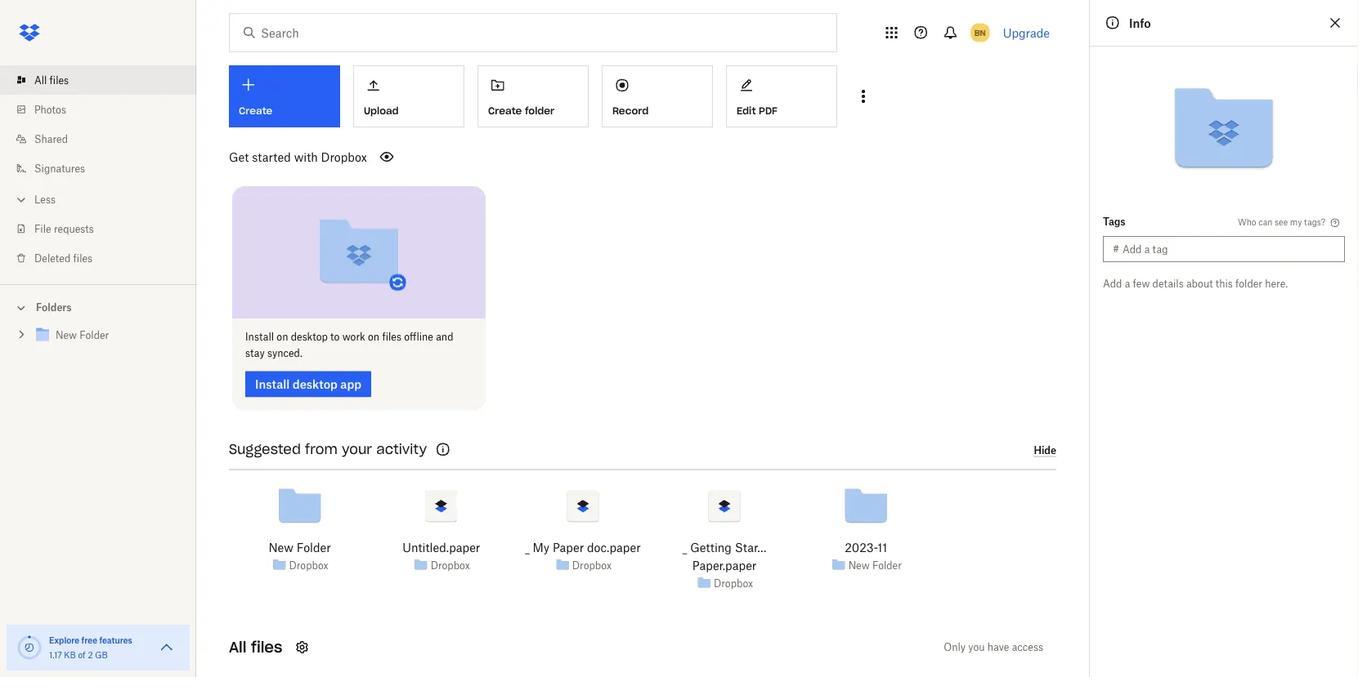 Task type: vqa. For each thing, say whether or not it's contained in the screenshot.
Folder, l row
no



Task type: describe. For each thing, give the bounding box(es) containing it.
create folder button
[[478, 65, 589, 128]]

quota usage element
[[16, 635, 43, 662]]

1 on from the left
[[277, 331, 288, 343]]

files inside install on desktop to work on files offline and stay synced.
[[382, 331, 401, 343]]

stay
[[245, 348, 265, 360]]

add a few details about this folder here.
[[1103, 278, 1288, 290]]

only
[[944, 642, 966, 654]]

new folder for new folder link to the middle
[[269, 541, 331, 555]]

of
[[78, 650, 86, 661]]

install for install on desktop to work on files offline and stay synced.
[[245, 331, 274, 343]]

_ for _ getting star… paper.paper
[[683, 541, 687, 555]]

shared
[[34, 133, 68, 145]]

dropbox for untitled.paper
[[431, 560, 470, 572]]

1.17
[[49, 650, 62, 661]]

install for install desktop app
[[255, 378, 290, 392]]

synced.
[[267, 348, 302, 360]]

11
[[878, 541, 887, 555]]

you
[[968, 642, 985, 654]]

this
[[1216, 278, 1233, 290]]

explore
[[49, 636, 79, 646]]

with
[[294, 150, 318, 164]]

folders
[[36, 302, 72, 314]]

record button
[[602, 65, 713, 128]]

dropbox image
[[13, 16, 46, 49]]

star…
[[735, 541, 766, 555]]

tags?
[[1304, 217, 1325, 227]]

deleted files
[[34, 252, 93, 265]]

upgrade link
[[1003, 26, 1050, 40]]

2
[[88, 650, 93, 661]]

2 vertical spatial new folder link
[[848, 558, 902, 574]]

untitled.paper
[[402, 541, 480, 555]]

deleted files link
[[13, 244, 196, 273]]

_ getting star… paper.paper
[[683, 541, 766, 573]]

only you have access
[[944, 642, 1043, 654]]

Search in folder "Dropbox" text field
[[261, 24, 803, 42]]

here.
[[1265, 278, 1288, 290]]

bn button
[[967, 20, 993, 46]]

_ getting star… paper.paper link
[[665, 539, 784, 575]]

details
[[1153, 278, 1184, 290]]

shared link
[[13, 124, 196, 154]]

dropbox for new folder
[[289, 560, 328, 572]]

0 vertical spatial new folder link
[[33, 325, 183, 347]]

and
[[436, 331, 453, 343]]

create for create
[[239, 105, 273, 117]]

upload
[[364, 104, 399, 117]]

all inside list item
[[34, 74, 47, 86]]

0 horizontal spatial new
[[56, 330, 77, 342]]

upload button
[[353, 65, 464, 128]]

explore free features 1.17 kb of 2 gb
[[49, 636, 132, 661]]

2023-
[[845, 541, 878, 555]]

to
[[330, 331, 340, 343]]

paper.paper
[[692, 559, 757, 573]]

install on desktop to work on files offline and stay synced.
[[245, 331, 453, 360]]

my
[[1290, 217, 1302, 227]]

my
[[533, 541, 550, 555]]

suggested from your activity
[[229, 442, 427, 458]]

2 on from the left
[[368, 331, 380, 343]]

edit pdf button
[[726, 65, 837, 128]]

new for new folder link to the middle
[[269, 541, 294, 555]]

gb
[[95, 650, 108, 661]]

create folder
[[488, 104, 554, 117]]

suggested
[[229, 442, 301, 458]]

#
[[1113, 243, 1119, 256]]

install desktop app
[[255, 378, 362, 392]]

hide
[[1034, 444, 1056, 457]]

create for create folder
[[488, 104, 522, 117]]

info
[[1129, 16, 1151, 30]]

folders button
[[0, 295, 196, 319]]

from
[[305, 442, 338, 458]]

app
[[340, 378, 362, 392]]

requests
[[54, 223, 94, 235]]

features
[[99, 636, 132, 646]]

who can see my tags? image
[[1329, 217, 1342, 230]]

tags
[[1103, 215, 1126, 228]]

bn
[[975, 27, 986, 38]]

a
[[1125, 278, 1130, 290]]

1 vertical spatial folder
[[1236, 278, 1263, 290]]

2023-11 link
[[845, 539, 887, 557]]

Add a tag text field
[[1123, 240, 1335, 258]]

all files list item
[[0, 65, 196, 95]]

edit
[[737, 104, 756, 117]]



Task type: locate. For each thing, give the bounding box(es) containing it.
install down the "synced." on the bottom of the page
[[255, 378, 290, 392]]

record
[[612, 104, 649, 117]]

dropbox for _ getting star… paper.paper
[[714, 578, 753, 590]]

folder
[[525, 104, 554, 117], [1236, 278, 1263, 290]]

2 _ from the left
[[683, 541, 687, 555]]

2 vertical spatial folder
[[872, 560, 902, 572]]

1 horizontal spatial all files
[[229, 639, 282, 657]]

_ my paper doc.paper
[[525, 541, 641, 555]]

have
[[988, 642, 1009, 654]]

install inside install on desktop to work on files offline and stay synced.
[[245, 331, 274, 343]]

files up photos
[[50, 74, 69, 86]]

all files link
[[13, 65, 196, 95]]

folder
[[80, 330, 109, 342], [297, 541, 331, 555], [872, 560, 902, 572]]

get
[[229, 150, 249, 164]]

signatures link
[[13, 154, 196, 183]]

dropbox link for untitled.paper
[[431, 558, 470, 574]]

file requests link
[[13, 214, 196, 244]]

files right deleted in the top of the page
[[73, 252, 93, 265]]

1 vertical spatial folder
[[297, 541, 331, 555]]

all left folder settings 'icon'
[[229, 639, 246, 657]]

who can see my tags?
[[1238, 217, 1325, 227]]

1 horizontal spatial create
[[488, 104, 522, 117]]

edit pdf
[[737, 104, 778, 117]]

2 horizontal spatial new folder
[[848, 560, 902, 572]]

0 horizontal spatial create
[[239, 105, 273, 117]]

2 horizontal spatial folder
[[872, 560, 902, 572]]

desktop inside button
[[293, 378, 338, 392]]

doc.paper
[[587, 541, 641, 555]]

2 vertical spatial new folder
[[848, 560, 902, 572]]

signatures
[[34, 162, 85, 175]]

0 vertical spatial all
[[34, 74, 47, 86]]

new folder inside new folder link
[[56, 330, 109, 342]]

list
[[0, 56, 196, 285]]

1 horizontal spatial _
[[683, 541, 687, 555]]

1 vertical spatial all
[[229, 639, 246, 657]]

2 horizontal spatial new
[[848, 560, 870, 572]]

desktop
[[291, 331, 328, 343], [293, 378, 338, 392]]

who
[[1238, 217, 1256, 227]]

_ left getting in the bottom right of the page
[[683, 541, 687, 555]]

all files left folder settings 'icon'
[[229, 639, 282, 657]]

all up photos
[[34, 74, 47, 86]]

1 vertical spatial desktop
[[293, 378, 338, 392]]

1 vertical spatial install
[[255, 378, 290, 392]]

activity
[[376, 442, 427, 458]]

see
[[1275, 217, 1288, 227]]

create button
[[229, 65, 340, 128]]

file
[[34, 223, 51, 235]]

desktop left to
[[291, 331, 328, 343]]

0 horizontal spatial folder
[[80, 330, 109, 342]]

create inside dropdown button
[[239, 105, 273, 117]]

1 vertical spatial new folder
[[269, 541, 331, 555]]

desktop left app
[[293, 378, 338, 392]]

files left folder settings 'icon'
[[251, 639, 282, 657]]

deleted
[[34, 252, 71, 265]]

_ for _ my paper doc.paper
[[525, 541, 530, 555]]

dropbox for _ my paper doc.paper
[[572, 560, 612, 572]]

work
[[342, 331, 365, 343]]

less image
[[13, 192, 29, 208]]

offline
[[404, 331, 433, 343]]

0 horizontal spatial folder
[[525, 104, 554, 117]]

dropbox
[[321, 150, 367, 164], [289, 560, 328, 572], [431, 560, 470, 572], [572, 560, 612, 572], [714, 578, 753, 590]]

all files up photos
[[34, 74, 69, 86]]

files inside 'deleted files' link
[[73, 252, 93, 265]]

all files
[[34, 74, 69, 86], [229, 639, 282, 657]]

photos link
[[13, 95, 196, 124]]

1 horizontal spatial folder
[[1236, 278, 1263, 290]]

folder right this
[[1236, 278, 1263, 290]]

new
[[56, 330, 77, 342], [269, 541, 294, 555], [848, 560, 870, 572]]

folder down search in folder "dropbox" text field
[[525, 104, 554, 117]]

1 horizontal spatial all
[[229, 639, 246, 657]]

upgrade
[[1003, 26, 1050, 40]]

close right sidebar image
[[1325, 13, 1345, 33]]

kb
[[64, 650, 76, 661]]

0 horizontal spatial new folder link
[[33, 325, 183, 347]]

few
[[1133, 278, 1150, 290]]

1 horizontal spatial new folder
[[269, 541, 331, 555]]

0 vertical spatial install
[[245, 331, 274, 343]]

install
[[245, 331, 274, 343], [255, 378, 290, 392]]

1 horizontal spatial new folder link
[[269, 539, 331, 557]]

folder settings image
[[292, 638, 312, 658]]

files inside all files link
[[50, 74, 69, 86]]

all
[[34, 74, 47, 86], [229, 639, 246, 657]]

new folder for bottom new folder link
[[848, 560, 902, 572]]

on up the "synced." on the bottom of the page
[[277, 331, 288, 343]]

all files inside list item
[[34, 74, 69, 86]]

files
[[50, 74, 69, 86], [73, 252, 93, 265], [382, 331, 401, 343], [251, 639, 282, 657]]

0 vertical spatial folder
[[525, 104, 554, 117]]

install desktop app button
[[245, 372, 371, 398]]

0 vertical spatial new
[[56, 330, 77, 342]]

1 vertical spatial new folder link
[[269, 539, 331, 557]]

hide button
[[1034, 444, 1056, 458]]

list containing all files
[[0, 56, 196, 285]]

untitled.paper link
[[402, 539, 480, 557]]

_ my paper doc.paper link
[[525, 539, 641, 557]]

file requests
[[34, 223, 94, 235]]

0 vertical spatial all files
[[34, 74, 69, 86]]

_ left my
[[525, 541, 530, 555]]

files left offline
[[382, 331, 401, 343]]

2 vertical spatial new
[[848, 560, 870, 572]]

1 vertical spatial all files
[[229, 639, 282, 657]]

0 horizontal spatial all files
[[34, 74, 69, 86]]

0 horizontal spatial new folder
[[56, 330, 109, 342]]

getting
[[690, 541, 732, 555]]

folder inside the create folder button
[[525, 104, 554, 117]]

0 horizontal spatial _
[[525, 541, 530, 555]]

new folder
[[56, 330, 109, 342], [269, 541, 331, 555], [848, 560, 902, 572]]

1 horizontal spatial on
[[368, 331, 380, 343]]

new for bottom new folder link
[[848, 560, 870, 572]]

create inside button
[[488, 104, 522, 117]]

new folder link
[[33, 325, 183, 347], [269, 539, 331, 557], [848, 558, 902, 574]]

0 vertical spatial folder
[[80, 330, 109, 342]]

dropbox link
[[289, 558, 328, 574], [431, 558, 470, 574], [572, 558, 612, 574], [714, 576, 753, 592]]

dropbox link for _ getting star… paper.paper
[[714, 576, 753, 592]]

1 vertical spatial new
[[269, 541, 294, 555]]

2023-11
[[845, 541, 887, 555]]

_
[[525, 541, 530, 555], [683, 541, 687, 555]]

on right work
[[368, 331, 380, 343]]

1 _ from the left
[[525, 541, 530, 555]]

add
[[1103, 278, 1122, 290]]

access
[[1012, 642, 1043, 654]]

0 vertical spatial desktop
[[291, 331, 328, 343]]

free
[[81, 636, 97, 646]]

0 vertical spatial new folder
[[56, 330, 109, 342]]

less
[[34, 193, 56, 206]]

2 horizontal spatial new folder link
[[848, 558, 902, 574]]

0 horizontal spatial all
[[34, 74, 47, 86]]

dropbox link for new folder
[[289, 558, 328, 574]]

pdf
[[759, 104, 778, 117]]

photos
[[34, 103, 66, 116]]

your
[[342, 442, 372, 458]]

on
[[277, 331, 288, 343], [368, 331, 380, 343]]

_ inside _ getting star… paper.paper
[[683, 541, 687, 555]]

get started with dropbox
[[229, 150, 367, 164]]

about
[[1186, 278, 1213, 290]]

dropbox link for _ my paper doc.paper
[[572, 558, 612, 574]]

0 horizontal spatial on
[[277, 331, 288, 343]]

desktop inside install on desktop to work on files offline and stay synced.
[[291, 331, 328, 343]]

can
[[1259, 217, 1273, 227]]

1 horizontal spatial folder
[[297, 541, 331, 555]]

install inside the "install desktop app" button
[[255, 378, 290, 392]]

paper
[[553, 541, 584, 555]]

started
[[252, 150, 291, 164]]

1 horizontal spatial new
[[269, 541, 294, 555]]

install up stay
[[245, 331, 274, 343]]



